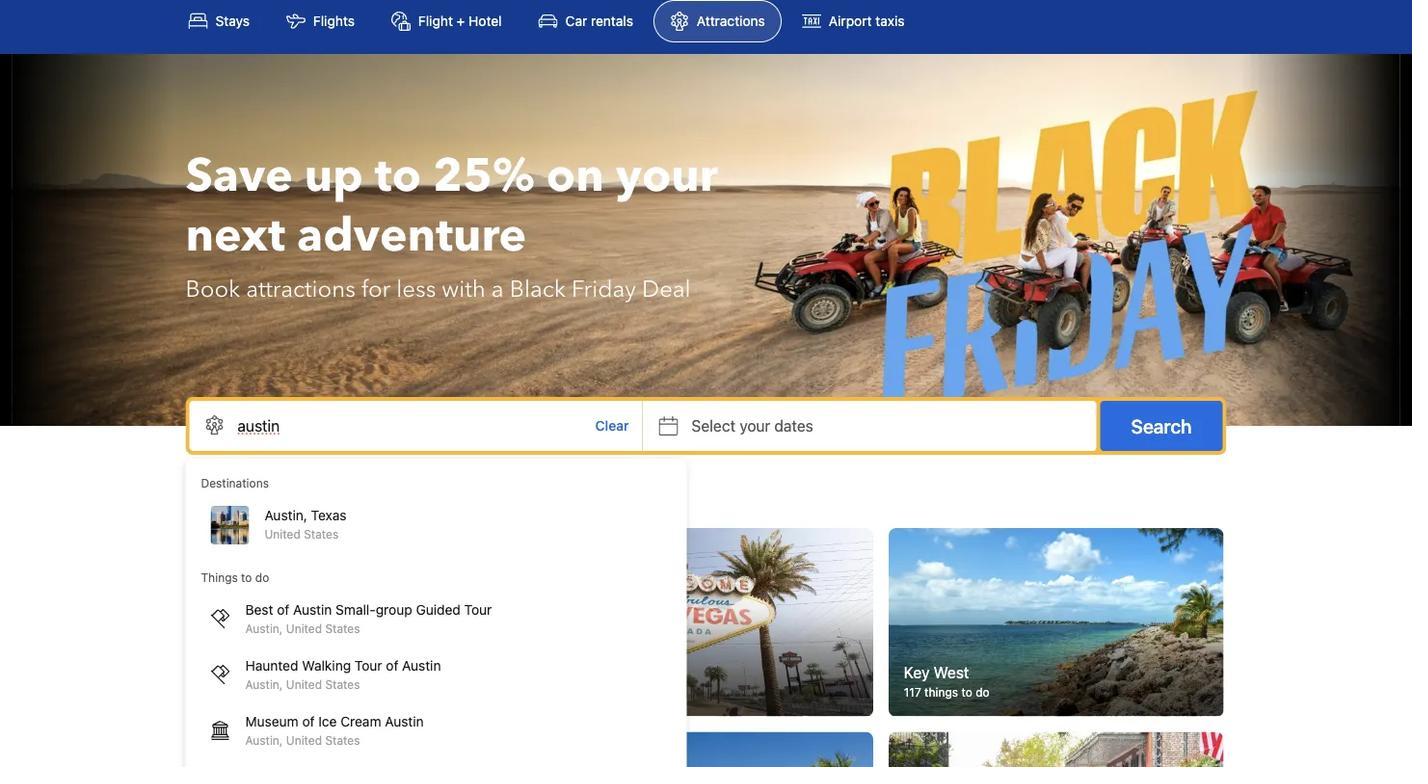 Task type: describe. For each thing, give the bounding box(es) containing it.
united inside museum of ice cream austin austin, united states
[[286, 734, 322, 747]]

a
[[492, 273, 504, 305]]

best of austin small-group guided tour austin, united states
[[245, 602, 492, 635]]

tour inside best of austin small-group guided tour austin, united states
[[464, 602, 492, 618]]

san diego image
[[188, 732, 523, 767]]

united inside best of austin small-group guided tour austin, united states
[[286, 622, 322, 635]]

best
[[245, 602, 273, 618]]

search button
[[1100, 401, 1223, 451]]

austin inside best of austin small-group guided tour austin, united states
[[293, 602, 332, 618]]

airport
[[829, 13, 872, 29]]

deal
[[642, 273, 691, 305]]

1202
[[203, 686, 230, 700]]

to inside key west 117 things to do
[[962, 686, 973, 700]]

austin, inside best of austin small-group guided tour austin, united states
[[245, 622, 283, 635]]

miami image
[[538, 732, 873, 767]]

states inside best of austin small-group guided tour austin, united states
[[325, 622, 360, 635]]

flights link
[[270, 0, 371, 42]]

black
[[510, 273, 566, 305]]

25%
[[433, 145, 535, 208]]

book
[[186, 273, 240, 305]]

austin, texas united states
[[265, 508, 347, 541]]

museum
[[245, 714, 299, 730]]

nearby destinations
[[188, 486, 376, 512]]

less
[[396, 273, 436, 305]]

attractions
[[697, 13, 765, 29]]

austin for haunted walking tour of austin
[[402, 658, 441, 674]]

attractions
[[246, 273, 356, 305]]

do for new york
[[284, 686, 298, 700]]

stays link
[[172, 0, 266, 42]]

west
[[934, 663, 969, 682]]

flight
[[418, 13, 453, 29]]

1 vertical spatial your
[[740, 417, 771, 435]]

of for museum of ice cream austin
[[302, 714, 315, 730]]

to right things
[[241, 571, 252, 584]]

clear
[[595, 418, 629, 434]]

austin, inside haunted walking tour of austin austin, united states
[[245, 678, 283, 691]]

car rentals link
[[522, 0, 650, 42]]

to inside new york 1202 things to do
[[270, 686, 281, 700]]

states inside austin, texas united states
[[304, 527, 339, 541]]

united inside haunted walking tour of austin austin, united states
[[286, 678, 322, 691]]

austin, inside museum of ice cream austin austin, united states
[[245, 734, 283, 747]]

small-
[[336, 602, 376, 618]]

austin for museum of ice cream austin
[[385, 714, 424, 730]]

car
[[565, 13, 587, 29]]

las vegas image
[[538, 528, 873, 717]]

stays
[[215, 13, 250, 29]]

texas
[[311, 508, 347, 523]]

+
[[457, 13, 465, 29]]

up
[[304, 145, 363, 208]]

tour inside haunted walking tour of austin austin, united states
[[355, 658, 382, 674]]

things for york
[[233, 686, 267, 700]]

with
[[442, 273, 486, 305]]

things for west
[[925, 686, 958, 700]]

hotel
[[469, 13, 502, 29]]



Task type: vqa. For each thing, say whether or not it's contained in the screenshot.
Free cancellation available
no



Task type: locate. For each thing, give the bounding box(es) containing it.
1 horizontal spatial do
[[284, 686, 298, 700]]

austin inside haunted walking tour of austin austin, united states
[[402, 658, 441, 674]]

do inside key west 117 things to do
[[976, 686, 990, 700]]

your right on in the left of the page
[[616, 145, 718, 208]]

states down ice
[[325, 734, 360, 747]]

austin, inside austin, texas united states
[[265, 508, 307, 523]]

do
[[255, 571, 269, 584], [284, 686, 298, 700], [976, 686, 990, 700]]

taxis
[[876, 13, 905, 29]]

destinations
[[261, 486, 376, 512]]

things
[[201, 571, 238, 584]]

airport taxis
[[829, 13, 905, 29]]

0 vertical spatial austin
[[293, 602, 332, 618]]

of left ice
[[302, 714, 315, 730]]

to
[[375, 145, 421, 208], [241, 571, 252, 584], [270, 686, 281, 700], [962, 686, 973, 700]]

united up walking
[[286, 622, 322, 635]]

0 horizontal spatial your
[[616, 145, 718, 208]]

haunted
[[245, 658, 298, 674]]

do inside new york 1202 things to do
[[284, 686, 298, 700]]

1 vertical spatial austin
[[402, 658, 441, 674]]

0 horizontal spatial tour
[[355, 658, 382, 674]]

for
[[361, 273, 391, 305]]

0 vertical spatial your
[[616, 145, 718, 208]]

Where are you going? search field
[[189, 401, 643, 451]]

your
[[616, 145, 718, 208], [740, 417, 771, 435]]

cream
[[340, 714, 381, 730]]

museum of ice cream austin austin, united states
[[245, 714, 424, 747]]

0 horizontal spatial do
[[255, 571, 269, 584]]

0 vertical spatial of
[[277, 602, 289, 618]]

york
[[238, 663, 269, 682]]

austin inside museum of ice cream austin austin, united states
[[385, 714, 424, 730]]

new
[[203, 663, 234, 682]]

states inside museum of ice cream austin austin, united states
[[325, 734, 360, 747]]

walking
[[302, 658, 351, 674]]

states down small-
[[325, 622, 360, 635]]

2 horizontal spatial do
[[976, 686, 990, 700]]

select your dates
[[692, 417, 813, 435]]

your inside save up to 25% on your next adventure book attractions for less with a black friday deal
[[616, 145, 718, 208]]

things down york
[[233, 686, 267, 700]]

austin left small-
[[293, 602, 332, 618]]

things to do
[[201, 571, 269, 584]]

1 things from the left
[[233, 686, 267, 700]]

of inside haunted walking tour of austin austin, united states
[[386, 658, 399, 674]]

states inside haunted walking tour of austin austin, united states
[[325, 678, 360, 691]]

key west 117 things to do
[[904, 663, 990, 700]]

austin
[[293, 602, 332, 618], [402, 658, 441, 674], [385, 714, 424, 730]]

key
[[904, 663, 930, 682]]

states down walking
[[325, 678, 360, 691]]

0 vertical spatial tour
[[464, 602, 492, 618]]

of down best of austin small-group guided tour austin, united states
[[386, 658, 399, 674]]

austin,
[[265, 508, 307, 523], [245, 622, 283, 635], [245, 678, 283, 691], [245, 734, 283, 747]]

your left dates at bottom right
[[740, 417, 771, 435]]

select
[[692, 417, 736, 435]]

united
[[265, 527, 301, 541], [286, 622, 322, 635], [286, 678, 322, 691], [286, 734, 322, 747]]

0 horizontal spatial of
[[277, 602, 289, 618]]

haunted walking tour of austin austin, united states
[[245, 658, 441, 691]]

next
[[186, 204, 285, 268]]

to down haunted
[[270, 686, 281, 700]]

on
[[546, 145, 604, 208]]

search
[[1131, 415, 1192, 437]]

attractions link
[[654, 0, 782, 42]]

0 horizontal spatial things
[[233, 686, 267, 700]]

united inside austin, texas united states
[[265, 527, 301, 541]]

1 vertical spatial of
[[386, 658, 399, 674]]

tour right guided at the left bottom
[[464, 602, 492, 618]]

austin, down haunted
[[245, 678, 283, 691]]

guided
[[416, 602, 461, 618]]

austin, left texas
[[265, 508, 307, 523]]

ice
[[318, 714, 337, 730]]

of
[[277, 602, 289, 618], [386, 658, 399, 674], [302, 714, 315, 730]]

new orleans image
[[889, 732, 1224, 767]]

group
[[376, 602, 412, 618]]

car rentals
[[565, 13, 633, 29]]

to down west
[[962, 686, 973, 700]]

new york image
[[188, 528, 523, 717]]

do for key west
[[976, 686, 990, 700]]

austin, down the best
[[245, 622, 283, 635]]

do up the best
[[255, 571, 269, 584]]

2 horizontal spatial of
[[386, 658, 399, 674]]

flight + hotel link
[[375, 0, 518, 42]]

united down ice
[[286, 734, 322, 747]]

do down haunted
[[284, 686, 298, 700]]

clear button
[[582, 401, 643, 451]]

save
[[186, 145, 293, 208]]

1 horizontal spatial of
[[302, 714, 315, 730]]

to inside save up to 25% on your next adventure book attractions for less with a black friday deal
[[375, 145, 421, 208]]

2 vertical spatial austin
[[385, 714, 424, 730]]

1 horizontal spatial tour
[[464, 602, 492, 618]]

tour right walking
[[355, 658, 382, 674]]

united down walking
[[286, 678, 322, 691]]

austin right cream
[[385, 714, 424, 730]]

1 horizontal spatial your
[[740, 417, 771, 435]]

1 vertical spatial tour
[[355, 658, 382, 674]]

117
[[904, 686, 921, 700]]

airport taxis link
[[785, 0, 921, 42]]

austin, down museum
[[245, 734, 283, 747]]

flights
[[313, 13, 355, 29]]

states down texas
[[304, 527, 339, 541]]

2 things from the left
[[925, 686, 958, 700]]

1 horizontal spatial things
[[925, 686, 958, 700]]

things
[[233, 686, 267, 700], [925, 686, 958, 700]]

dates
[[775, 417, 813, 435]]

friday
[[572, 273, 636, 305]]

of inside museum of ice cream austin austin, united states
[[302, 714, 315, 730]]

to right up on the top left
[[375, 145, 421, 208]]

key west image
[[889, 528, 1224, 717]]

things inside key west 117 things to do
[[925, 686, 958, 700]]

rentals
[[591, 13, 633, 29]]

of right the best
[[277, 602, 289, 618]]

adventure
[[297, 204, 527, 268]]

states
[[304, 527, 339, 541], [325, 622, 360, 635], [325, 678, 360, 691], [325, 734, 360, 747]]

destinations
[[201, 476, 269, 490]]

things down west
[[925, 686, 958, 700]]

united down nearby destinations
[[265, 527, 301, 541]]

austin down guided at the left bottom
[[402, 658, 441, 674]]

flight + hotel
[[418, 13, 502, 29]]

save up to 25% on your next adventure book attractions for less with a black friday deal
[[186, 145, 718, 305]]

nearby
[[188, 486, 256, 512]]

2 vertical spatial of
[[302, 714, 315, 730]]

do right 117
[[976, 686, 990, 700]]

of inside best of austin small-group guided tour austin, united states
[[277, 602, 289, 618]]

things inside new york 1202 things to do
[[233, 686, 267, 700]]

tour
[[464, 602, 492, 618], [355, 658, 382, 674]]

of for best of austin small-group guided tour
[[277, 602, 289, 618]]

new york 1202 things to do
[[203, 663, 298, 700]]



